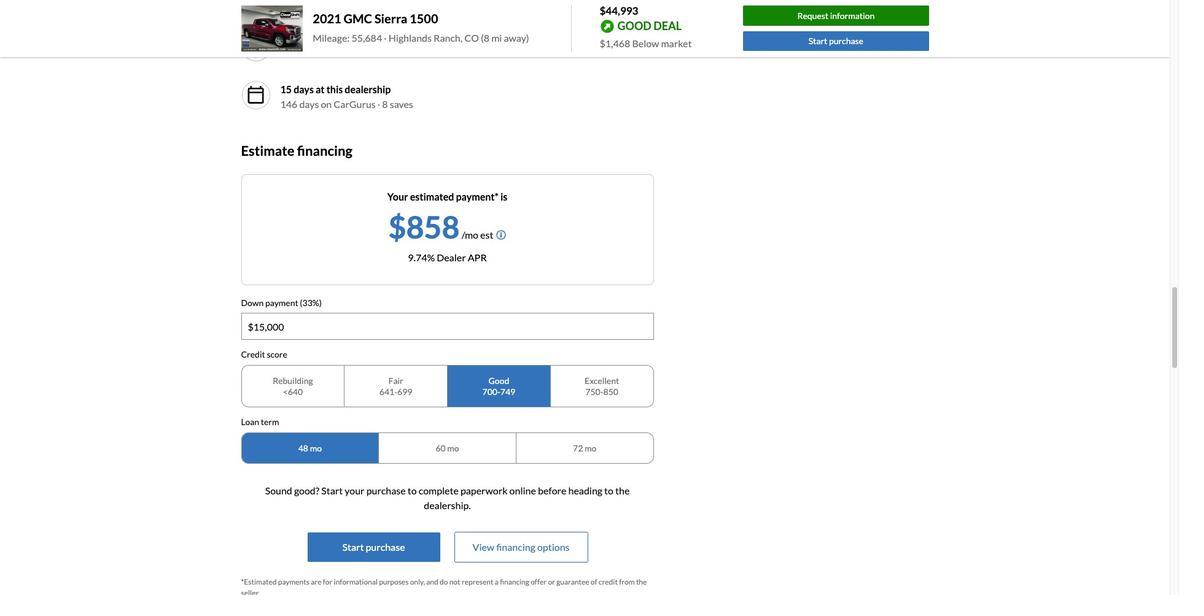 Task type: locate. For each thing, give the bounding box(es) containing it.
saves
[[390, 98, 413, 110]]

days down "at"
[[299, 98, 319, 110]]

0 horizontal spatial on
[[321, 98, 332, 110]]

request information button
[[743, 6, 929, 26]]

start for start purchase button to the top
[[809, 36, 827, 46]]

0 horizontal spatial ·
[[378, 98, 380, 110]]

· right "55,684"
[[384, 32, 387, 44]]

the inside *estimated payments are for informational purposes only, and do not represent a financing offer or guarantee of credit from the seller.
[[636, 578, 647, 587]]

options
[[537, 542, 570, 554]]

0 vertical spatial financing
[[297, 143, 352, 159]]

(8
[[481, 32, 490, 44]]

highlands
[[389, 32, 432, 44]]

$1,468
[[600, 37, 630, 49]]

financing for view
[[496, 542, 535, 554]]

dealership
[[345, 84, 391, 95]]

fair
[[388, 376, 403, 386]]

purchase up purposes
[[366, 542, 405, 554]]

mileage:
[[313, 32, 350, 44]]

the right the "from"
[[636, 578, 647, 587]]

the
[[296, 3, 310, 14], [615, 485, 630, 497], [636, 578, 647, 587]]

market for the
[[312, 3, 342, 14]]

1 horizontal spatial ·
[[384, 32, 387, 44]]

1 selling slowly image from the left
[[241, 0, 271, 14]]

2 vertical spatial start
[[342, 542, 364, 554]]

estimate
[[241, 143, 294, 159]]

start purchase button
[[743, 31, 929, 51], [307, 533, 440, 563]]

the inside the sound good? start your purchase to complete paperwork online before heading to the dealership.
[[615, 485, 630, 497]]

$858
[[389, 209, 460, 245]]

mo right 72
[[585, 443, 597, 454]]

· left 8
[[378, 98, 380, 110]]

2 horizontal spatial mo
[[585, 443, 597, 454]]

0 vertical spatial start purchase button
[[743, 31, 929, 51]]

1 vertical spatial start purchase
[[342, 542, 405, 554]]

0 vertical spatial start purchase
[[809, 36, 863, 46]]

mo for 60 mo
[[447, 443, 459, 454]]

deal
[[654, 19, 682, 32]]

1 horizontal spatial market
[[661, 37, 692, 49]]

641-
[[379, 387, 397, 397]]

rebuilding <640
[[273, 376, 313, 397]]

before
[[538, 485, 567, 497]]

2 vertical spatial the
[[636, 578, 647, 587]]

start
[[809, 36, 827, 46], [321, 485, 343, 497], [342, 542, 364, 554]]

view
[[473, 542, 494, 554]]

market
[[312, 3, 342, 14], [661, 37, 692, 49]]

1 horizontal spatial the
[[615, 485, 630, 497]]

purchase down information
[[829, 36, 863, 46]]

request information
[[797, 10, 875, 21]]

on left 'price.'
[[535, 3, 546, 14]]

·
[[384, 32, 387, 44], [378, 98, 380, 110]]

to left the complete
[[408, 485, 417, 497]]

market up mileage:
[[312, 3, 342, 14]]

2 vertical spatial financing
[[500, 578, 529, 587]]

the right on
[[296, 3, 310, 14]]

1 vertical spatial purchase
[[366, 485, 406, 497]]

start purchase button up informational
[[307, 533, 440, 563]]

$44,993
[[600, 4, 638, 17]]

start purchase up informational
[[342, 542, 405, 554]]

your
[[345, 485, 365, 497]]

1 horizontal spatial mo
[[447, 443, 459, 454]]

purchase right your
[[366, 485, 406, 497]]

1 vertical spatial on
[[321, 98, 332, 110]]

market down deal
[[661, 37, 692, 49]]

1 horizontal spatial to
[[604, 485, 614, 497]]

payment
[[265, 298, 298, 308]]

mo right 60
[[447, 443, 459, 454]]

0 vertical spatial start
[[809, 36, 827, 46]]

· inside 2021 gmc sierra 1500 mileage: 55,684 · highlands ranch, co (8 mi away)
[[384, 32, 387, 44]]

15 days at this dealership image
[[241, 81, 271, 110], [246, 85, 266, 105]]

mo right 48
[[310, 443, 322, 454]]

to
[[408, 485, 417, 497], [604, 485, 614, 497]]

financing inside button
[[496, 542, 535, 554]]

credit score
[[241, 350, 287, 360]]

0 vertical spatial purchase
[[829, 36, 863, 46]]

for
[[323, 578, 332, 587]]

the right heading
[[615, 485, 630, 497]]

0 vertical spatial market
[[312, 3, 342, 14]]

0 horizontal spatial the
[[296, 3, 310, 14]]

represent
[[462, 578, 493, 587]]

credit
[[241, 350, 265, 360]]

changes
[[319, 43, 355, 55]]

longer
[[344, 3, 372, 14]]

purchase for start purchase button to the left
[[366, 542, 405, 554]]

start up informational
[[342, 542, 364, 554]]

est
[[480, 229, 493, 240]]

financing right view
[[496, 542, 535, 554]]

start purchase button down request information 'button'
[[743, 31, 929, 51]]

1 vertical spatial start
[[321, 485, 343, 497]]

1 horizontal spatial start purchase button
[[743, 31, 929, 51]]

days left "at"
[[294, 84, 314, 95]]

to right heading
[[604, 485, 614, 497]]

on down "at"
[[321, 98, 332, 110]]

*estimated payments are for informational purposes only, and do not represent a financing offer or guarantee of credit from the seller.
[[241, 578, 647, 596]]

2 mo from the left
[[447, 443, 459, 454]]

*estimated
[[241, 578, 277, 587]]

0 vertical spatial the
[[296, 3, 310, 14]]

55,684
[[352, 32, 382, 44]]

flexibility
[[493, 3, 533, 14]]

purchase
[[829, 36, 863, 46], [366, 485, 406, 497], [366, 542, 405, 554]]

0 horizontal spatial mo
[[310, 443, 322, 454]]

not
[[449, 578, 460, 587]]

only,
[[410, 578, 425, 587]]

start down request
[[809, 36, 827, 46]]

selling slowly image
[[241, 0, 271, 14], [246, 0, 266, 9]]

market for below
[[661, 37, 692, 49]]

start purchase down request information 'button'
[[809, 36, 863, 46]]

1 to from the left
[[408, 485, 417, 497]]

0 vertical spatial ·
[[384, 32, 387, 44]]

0 horizontal spatial to
[[408, 485, 417, 497]]

2021 gmc sierra 1500 image
[[241, 5, 303, 52]]

Down payment (33%) text field
[[242, 314, 653, 340]]

no price changes image
[[241, 33, 271, 62], [246, 38, 266, 57]]

heading
[[568, 485, 603, 497]]

0 horizontal spatial market
[[312, 3, 342, 14]]

2 vertical spatial purchase
[[366, 542, 405, 554]]

2 horizontal spatial the
[[636, 578, 647, 587]]

excellent 750-850
[[585, 376, 619, 397]]

1 vertical spatial the
[[615, 485, 630, 497]]

1 vertical spatial market
[[661, 37, 692, 49]]

request
[[797, 10, 829, 21]]

co
[[464, 32, 479, 44]]

on
[[280, 3, 294, 14]]

2021
[[313, 11, 341, 26]]

complete
[[419, 485, 459, 497]]

start left your
[[321, 485, 343, 497]]

seller.
[[241, 589, 260, 596]]

score
[[267, 350, 287, 360]]

financing right "a"
[[500, 578, 529, 587]]

financing down cargurus
[[297, 143, 352, 159]]

1 vertical spatial ·
[[378, 98, 380, 110]]

1 vertical spatial start purchase button
[[307, 533, 440, 563]]

at
[[316, 84, 325, 95]]

0 vertical spatial on
[[535, 3, 546, 14]]

1 vertical spatial days
[[299, 98, 319, 110]]

mo
[[310, 443, 322, 454], [447, 443, 459, 454], [585, 443, 597, 454]]

are
[[311, 578, 321, 587]]

financing for estimate
[[297, 143, 352, 159]]

2 selling slowly image from the left
[[246, 0, 266, 9]]

3 mo from the left
[[585, 443, 597, 454]]

on the market longer than average. there may be flexibility on price.
[[280, 3, 571, 14]]

estimate financing
[[241, 143, 352, 159]]

be
[[480, 3, 491, 14]]

start purchase for start purchase button to the left
[[342, 542, 405, 554]]

1 horizontal spatial start purchase
[[809, 36, 863, 46]]

and
[[426, 578, 438, 587]]

purchase for start purchase button to the top
[[829, 36, 863, 46]]

15 days at this dealership 146 days on cargurus · 8 saves
[[280, 84, 413, 110]]

0 horizontal spatial start purchase
[[342, 542, 405, 554]]

1 vertical spatial financing
[[496, 542, 535, 554]]

1 mo from the left
[[310, 443, 322, 454]]

sound
[[265, 485, 292, 497]]



Task type: describe. For each thing, give the bounding box(es) containing it.
term
[[261, 417, 279, 428]]

sound good? start your purchase to complete paperwork online before heading to the dealership.
[[265, 485, 630, 512]]

is
[[501, 191, 508, 202]]

mo for 48 mo
[[310, 443, 322, 454]]

average.
[[395, 3, 431, 14]]

700-
[[482, 387, 500, 397]]

financing inside *estimated payments are for informational purposes only, and do not represent a financing offer or guarantee of credit from the seller.
[[500, 578, 529, 587]]

9.74% dealer apr
[[408, 252, 487, 263]]

good deal
[[618, 19, 682, 32]]

do
[[440, 578, 448, 587]]

purchase inside the sound good? start your purchase to complete paperwork online before heading to the dealership.
[[366, 485, 406, 497]]

72 mo
[[573, 443, 597, 454]]

60
[[436, 443, 446, 454]]

may
[[460, 3, 478, 14]]

no
[[280, 43, 293, 55]]

2021 gmc sierra 1500 mileage: 55,684 · highlands ranch, co (8 mi away)
[[313, 11, 529, 44]]

good?
[[294, 485, 319, 497]]

9.74%
[[408, 252, 435, 263]]

cargurus
[[334, 98, 376, 110]]

60 mo
[[436, 443, 459, 454]]

good 700-749
[[482, 376, 515, 397]]

0 vertical spatial days
[[294, 84, 314, 95]]

price.
[[547, 3, 571, 14]]

of
[[591, 578, 597, 587]]

than
[[374, 3, 393, 14]]

excellent
[[585, 376, 619, 386]]

away)
[[504, 32, 529, 44]]

sierra
[[375, 11, 407, 26]]

your estimated payment* is
[[387, 191, 508, 202]]

146
[[280, 98, 297, 110]]

a
[[495, 578, 499, 587]]

start inside the sound good? start your purchase to complete paperwork online before heading to the dealership.
[[321, 485, 343, 497]]

0 horizontal spatial start purchase button
[[307, 533, 440, 563]]

48
[[298, 443, 308, 454]]

2 to from the left
[[604, 485, 614, 497]]

no price changes
[[280, 43, 355, 55]]

good
[[489, 376, 509, 386]]

paperwork
[[461, 485, 508, 497]]

· inside 15 days at this dealership 146 days on cargurus · 8 saves
[[378, 98, 380, 110]]

(33%)
[[300, 298, 322, 308]]

loan term
[[241, 417, 279, 428]]

payment*
[[456, 191, 499, 202]]

<640
[[283, 387, 303, 397]]

guarantee
[[557, 578, 589, 587]]

rebuilding
[[273, 376, 313, 386]]

your
[[387, 191, 408, 202]]

this
[[327, 84, 343, 95]]

start purchase for start purchase button to the top
[[809, 36, 863, 46]]

information
[[830, 10, 875, 21]]

loan
[[241, 417, 259, 428]]

1 horizontal spatial on
[[535, 3, 546, 14]]

or
[[548, 578, 555, 587]]

gmc
[[344, 11, 372, 26]]

below
[[632, 37, 659, 49]]

credit
[[599, 578, 618, 587]]

/mo
[[462, 229, 478, 240]]

48 mo
[[298, 443, 322, 454]]

start for start purchase button to the left
[[342, 542, 364, 554]]

750-
[[586, 387, 603, 397]]

info circle image
[[496, 230, 506, 240]]

view financing options
[[473, 542, 570, 554]]

on inside 15 days at this dealership 146 days on cargurus · 8 saves
[[321, 98, 332, 110]]

ranch,
[[434, 32, 463, 44]]

15
[[280, 84, 292, 95]]

estimated
[[410, 191, 454, 202]]

8
[[382, 98, 388, 110]]

down payment (33%)
[[241, 298, 322, 308]]

down
[[241, 298, 264, 308]]

purposes
[[379, 578, 409, 587]]

from
[[619, 578, 635, 587]]

online
[[510, 485, 536, 497]]

mi
[[491, 32, 502, 44]]

dealership.
[[424, 500, 471, 512]]

view financing options button
[[455, 533, 587, 563]]

dealer
[[437, 252, 466, 263]]

$1,468 below market
[[600, 37, 692, 49]]

1500
[[410, 11, 438, 26]]

price
[[295, 43, 317, 55]]

payments
[[278, 578, 309, 587]]

there
[[433, 3, 459, 14]]

offer
[[531, 578, 547, 587]]

72
[[573, 443, 583, 454]]

mo for 72 mo
[[585, 443, 597, 454]]

informational
[[334, 578, 378, 587]]



Task type: vqa. For each thing, say whether or not it's contained in the screenshot.
There
yes



